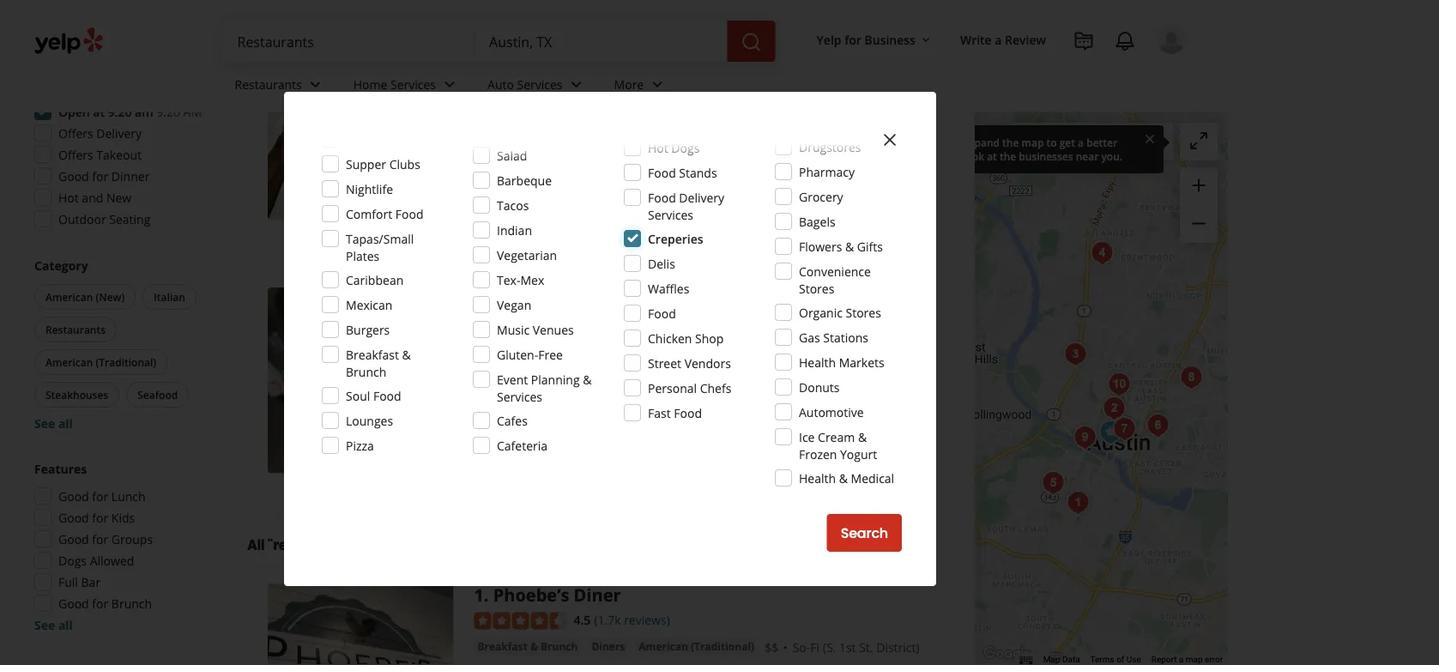 Task type: vqa. For each thing, say whether or not it's contained in the screenshot.
5 star rating "image"
no



Task type: locate. For each thing, give the bounding box(es) containing it.
seafood
[[137, 387, 178, 402]]

a for write
[[995, 31, 1002, 48]]

1 vertical spatial stores
[[846, 304, 881, 321]]

1 vertical spatial mexican
[[478, 322, 521, 336]]

street
[[851, 398, 884, 415]]

texas
[[480, 536, 521, 555]]

breakfast & brunch for the middle breakfast & brunch link
[[534, 322, 635, 336]]

open
[[58, 103, 90, 120], [474, 348, 506, 364]]

outdoor seating
[[58, 211, 150, 227]]

american down (1.7k reviews)
[[639, 639, 688, 653]]

see all button for features
[[34, 617, 73, 633]]

food down hot dogs
[[648, 164, 676, 181]]

dogs up food stands
[[671, 139, 700, 156]]

the down with
[[493, 433, 511, 449]]

good up and
[[58, 168, 89, 184]]

plates
[[346, 248, 380, 264]]

goldy's image
[[1059, 337, 1093, 372]]

0 vertical spatial dogs
[[671, 139, 700, 156]]

wax myrtle's image
[[1108, 412, 1142, 446]]

american down the 'restaurants' 'button'
[[45, 355, 93, 369]]

coffee left ritual
[[735, 179, 772, 195]]

grocery
[[799, 188, 843, 205]]

for down the good for kids
[[92, 531, 108, 547]]

slideshow element
[[268, 34, 453, 220], [268, 288, 453, 473]]

breakfast for breakfast & brunch link related to 2nd street district
[[478, 90, 528, 105]]

2 vertical spatial breakfast & brunch button
[[474, 638, 581, 655]]

tapas/small plates
[[346, 230, 414, 264]]

offers up the offers takeout
[[58, 125, 93, 141]]

phoebe's
[[493, 583, 569, 607]]

restaurants inside 'button'
[[45, 322, 106, 336]]

american (traditional) button down (1.7k reviews)
[[635, 638, 758, 655]]

$$ button
[[80, 18, 123, 44]]

$$ inside $$ button
[[96, 24, 108, 38]]

see all button down steakhouses button
[[34, 415, 73, 431]]

0 horizontal spatial mexican
[[346, 296, 393, 313]]

24 chevron down v2 image left home
[[305, 74, 326, 95]]

music venues
[[497, 321, 574, 338]]

american
[[45, 290, 93, 304], [45, 355, 93, 369], [639, 639, 688, 653]]

brunch down 2
[[598, 322, 635, 336]]

frozen
[[799, 446, 837, 462]]

0 vertical spatial breakfast & brunch button
[[474, 89, 581, 106]]

breakfast & brunch link for 2nd street district
[[474, 89, 581, 106]]

1 horizontal spatial open
[[474, 348, 506, 364]]

breakfast & brunch link down 4 star rating image
[[474, 89, 581, 106]]

search
[[1041, 134, 1079, 150], [841, 523, 888, 543]]

0 vertical spatial group
[[1180, 167, 1218, 243]]

4 good from the top
[[58, 531, 89, 547]]

groups
[[111, 531, 153, 547]]

health for health & medical
[[799, 470, 836, 486]]

gather & forge image
[[1085, 236, 1120, 270]]

1 vertical spatial $$
[[765, 639, 778, 655]]

2 vertical spatial a
[[1179, 654, 1184, 665]]

mexican down vegan
[[478, 322, 521, 336]]

organic stores
[[799, 304, 881, 321]]

0 horizontal spatial a
[[995, 31, 1002, 48]]

1 see from the top
[[34, 415, 55, 431]]

(1.7k
[[594, 612, 621, 628]]

1 horizontal spatial 24 chevron down v2 image
[[647, 74, 668, 95]]

0 horizontal spatial american (traditional) button
[[34, 349, 167, 375]]

report a map error
[[1151, 654, 1223, 665]]

9:20
[[108, 103, 132, 120], [156, 103, 180, 120]]

0 horizontal spatial new
[[106, 189, 132, 206]]

0 horizontal spatial 9:20
[[108, 103, 132, 120]]

proud mary image
[[1036, 466, 1071, 500]]

la fruta feliz 2 image
[[268, 288, 453, 473]]

search dialog
[[0, 0, 1439, 665]]

1 24 chevron down v2 image from the left
[[305, 74, 326, 95]]

for up 'spicy'
[[580, 398, 597, 415]]

see all for category
[[34, 415, 73, 431]]

soul food
[[346, 387, 401, 404]]

american (traditional) up steakhouses
[[45, 355, 156, 369]]

0 horizontal spatial dogs
[[58, 552, 87, 569]]

1 horizontal spatial search
[[1041, 134, 1079, 150]]

zoom in image
[[1189, 175, 1209, 196]]

0 vertical spatial a
[[995, 31, 1002, 48]]

1 vertical spatial offers
[[58, 146, 93, 163]]

american (traditional) button inside group
[[34, 349, 167, 375]]

locally
[[616, 372, 654, 388]]

good down good for lunch
[[58, 509, 89, 526]]

2 vertical spatial american
[[639, 639, 688, 653]]

hot up food stands
[[648, 139, 668, 156]]

see
[[34, 415, 55, 431], [34, 617, 55, 633]]

restaurants button
[[34, 317, 117, 342]]

at up offers delivery
[[93, 103, 105, 120]]

services right auto
[[517, 76, 563, 92]]

breakfast & brunch link up pm
[[531, 321, 638, 338]]

a inside "element"
[[995, 31, 1002, 48]]

at right look
[[987, 149, 997, 163]]

see all
[[34, 415, 73, 431], [34, 617, 73, 633]]

0 vertical spatial breakfast & brunch link
[[474, 89, 581, 106]]

hot dogs
[[648, 139, 700, 156]]

24 chevron down v2 image inside home services link
[[439, 74, 460, 95]]

2 health from the top
[[799, 470, 836, 486]]

brunch down 4.5
[[541, 639, 578, 653]]

dogs inside search dialog
[[671, 139, 700, 156]]

search for search
[[841, 523, 888, 543]]

0 vertical spatial mexico
[[720, 398, 760, 415]]

1 9:20 from the left
[[108, 103, 132, 120]]

mexican up the burgers
[[346, 296, 393, 313]]

& inside coffee & tea button
[[627, 90, 635, 105]]

brunch up soul food
[[346, 363, 386, 380]]

for for kids
[[92, 509, 108, 526]]

a inside expand the map to get a better look at the businesses near you.
[[1078, 135, 1084, 149]]

0 vertical spatial american
[[45, 290, 93, 304]]

1 vertical spatial at
[[987, 149, 997, 163]]

see all button for category
[[34, 415, 73, 431]]

1 horizontal spatial american (traditional) button
[[635, 638, 758, 655]]

mexican inside button
[[478, 322, 521, 336]]

hot inside search dialog
[[648, 139, 668, 156]]

1 horizontal spatial starbucks image
[[1094, 415, 1128, 450]]

1 see all from the top
[[34, 415, 73, 431]]

new down starbucks oleato™
[[524, 179, 549, 195]]

supper clubs
[[346, 156, 420, 172]]

food left your
[[648, 189, 676, 206]]

0 vertical spatial see
[[34, 415, 55, 431]]

restaurants inside business categories 'element'
[[235, 76, 302, 92]]

for up the good for kids
[[92, 488, 108, 504]]

restaurants
[[235, 76, 302, 92], [45, 322, 106, 336]]

1 slideshow element from the top
[[268, 34, 453, 220]]

5 good from the top
[[58, 595, 89, 611]]

(traditional) up 'seafood'
[[96, 355, 156, 369]]

1 vertical spatial open
[[474, 348, 506, 364]]

offers for offers delivery
[[58, 125, 93, 141]]

reviews) up tea
[[614, 62, 660, 78]]

breakfast & brunch button
[[474, 89, 581, 106], [531, 321, 638, 338], [474, 638, 581, 655]]

2 vertical spatial breakfast & brunch link
[[474, 638, 581, 655]]

restaurants down american (new) button
[[45, 322, 106, 336]]

1 all from the top
[[58, 415, 73, 431]]

a right get
[[1078, 135, 1084, 149]]

delicious down the authentication
[[655, 416, 704, 432]]

24 chevron down v2 image inside restaurants link
[[305, 74, 326, 95]]

1 see all button from the top
[[34, 415, 73, 431]]

good for good for lunch
[[58, 488, 89, 504]]

see for category
[[34, 415, 55, 431]]

1 vertical spatial delivery
[[679, 189, 724, 206]]

group
[[1180, 167, 1218, 243], [31, 257, 213, 432], [29, 460, 213, 633]]

1 offers from the top
[[58, 125, 93, 141]]

info icon image
[[767, 372, 781, 386], [767, 372, 781, 386]]

1 vertical spatial of
[[1117, 654, 1124, 665]]

0 vertical spatial of
[[706, 398, 717, 415]]

breakfast & brunch up soul food
[[346, 346, 411, 380]]

for down bar
[[92, 595, 108, 611]]

None search field
[[224, 21, 779, 62]]

auto services link
[[474, 62, 600, 112]]

16 chevron down v2 image
[[919, 33, 933, 47]]

search down start order
[[841, 523, 888, 543]]

reviews) right (1.7k
[[624, 612, 670, 628]]

delivery for offers delivery
[[96, 125, 142, 141]]

stores for convenience stores
[[799, 280, 834, 296]]

starbucks link
[[474, 34, 559, 57]]

see all down the 'full'
[[34, 617, 73, 633]]

0 vertical spatial health
[[799, 354, 836, 370]]

0 vertical spatial street
[[691, 90, 725, 106]]

2 vertical spatial delivery
[[491, 227, 532, 241]]

0 vertical spatial open
[[58, 103, 90, 120]]

starbucks up three
[[489, 162, 548, 178]]

0 horizontal spatial $$
[[96, 24, 108, 38]]

0 vertical spatial stores
[[799, 280, 834, 296]]

for for dinner
[[92, 168, 108, 184]]

1 horizontal spatial mexican
[[478, 322, 521, 336]]

dogs up the 'full'
[[58, 552, 87, 569]]

good for good for brunch
[[58, 595, 89, 611]]

health up donuts
[[799, 354, 836, 370]]

delivery up "takeout"
[[96, 125, 142, 141]]

open up 16 speaks spanish v2 icon
[[474, 348, 506, 364]]

1 horizontal spatial to
[[1047, 135, 1057, 149]]

la fruta feliz 2 link
[[474, 288, 602, 311]]

breakfast inside breakfast & brunch
[[346, 346, 399, 363]]

(traditional) left so-
[[691, 639, 754, 653]]

"if
[[493, 398, 505, 415]]

delivery inside food delivery services
[[679, 189, 724, 206]]

nightlife
[[346, 181, 393, 197]]

of down chefs
[[706, 398, 717, 415]]

1 vertical spatial coffee
[[735, 179, 772, 195]]

1 good from the top
[[58, 168, 89, 184]]

$$ right $
[[96, 24, 108, 38]]

street up owned
[[648, 355, 681, 371]]

to inside expand the map to get a better look at the businesses near you.
[[1047, 135, 1057, 149]]

breakfast down the burgers
[[346, 346, 399, 363]]

breakfast & brunch down 4 star rating image
[[478, 90, 578, 105]]

4.0
[[574, 62, 591, 78]]

1 vertical spatial american (traditional)
[[639, 639, 754, 653]]

0 vertical spatial (traditional)
[[96, 355, 156, 369]]

hot left and
[[58, 189, 79, 206]]

pm
[[564, 348, 583, 364]]

mexico up traditional
[[720, 398, 760, 415]]

1 horizontal spatial street
[[691, 90, 725, 106]]

paperboy image
[[1141, 408, 1175, 443]]

stores inside convenience stores
[[799, 280, 834, 296]]

16 locally owned v2 image
[[599, 373, 613, 387]]

better
[[1087, 135, 1117, 149]]

american down category
[[45, 290, 93, 304]]

breakfast & brunch inside search dialog
[[346, 346, 411, 380]]

1 vertical spatial starbucks
[[489, 162, 548, 178]]

food down personal chefs in the bottom of the page
[[674, 405, 702, 421]]

restaurants for the 'restaurants' 'button'
[[45, 322, 106, 336]]

24 chevron down v2 image right more on the left top of the page
[[647, 74, 668, 95]]

gas
[[799, 329, 820, 345]]

breakfast for breakfast & brunch link corresponding to $$
[[478, 639, 528, 653]]

previous image
[[275, 370, 295, 391]]

street inside search dialog
[[648, 355, 681, 371]]

2 offers from the top
[[58, 146, 93, 163]]

breakfast down 4.5 star rating image on the left
[[478, 639, 528, 653]]

start
[[830, 472, 862, 491]]

ice
[[799, 429, 815, 445]]

1 horizontal spatial 24 chevron down v2 image
[[566, 74, 587, 95]]

24 chevron down v2 image
[[439, 74, 460, 95], [647, 74, 668, 95]]

flowers
[[799, 238, 842, 254]]

american (traditional) link
[[635, 638, 758, 655]]

health for health markets
[[799, 354, 836, 370]]

0 horizontal spatial coffee
[[592, 90, 625, 105]]

1 horizontal spatial new
[[524, 179, 549, 195]]

0 horizontal spatial delicious
[[520, 416, 569, 432]]

acre 41 image
[[1102, 367, 1137, 402]]

restaurants up previous image
[[235, 76, 302, 92]]

0 vertical spatial hot
[[648, 139, 668, 156]]

start order link
[[814, 462, 920, 500]]

services down event
[[497, 388, 542, 405]]

italian
[[154, 290, 185, 304]]

all for features
[[58, 617, 73, 633]]

map inside expand the map to get a better look at the businesses near you.
[[1022, 135, 1044, 149]]

all "restaurants" results in austin, texas
[[247, 536, 521, 555]]

2 good from the top
[[58, 488, 89, 504]]

street right 2nd
[[691, 90, 725, 106]]

1 vertical spatial starbucks image
[[1094, 415, 1128, 450]]

1 vertical spatial breakfast & brunch link
[[531, 321, 638, 338]]

1 vertical spatial mexico
[[768, 416, 808, 432]]

hot for hot and new
[[58, 189, 79, 206]]

1 vertical spatial a
[[1078, 135, 1084, 149]]

of inside "if your looking for the authentication of mexico food from juicy street tacos with delicious spicy salsas to delicious traditional mexico dishes then this is the place for you…"
[[706, 398, 717, 415]]

starbucks oleato™
[[489, 162, 601, 178]]

0 vertical spatial see all button
[[34, 415, 73, 431]]

delivery for food delivery services
[[679, 189, 724, 206]]

0 vertical spatial to
[[1047, 135, 1057, 149]]

0 vertical spatial mexican
[[346, 296, 393, 313]]

1 horizontal spatial $$
[[765, 639, 778, 655]]

for inside button
[[845, 31, 861, 48]]

1 horizontal spatial stores
[[846, 304, 881, 321]]

hot
[[648, 139, 668, 156], [58, 189, 79, 206]]

1 horizontal spatial 9:20
[[156, 103, 180, 120]]

0 vertical spatial see all
[[34, 415, 73, 431]]

mexican inside search dialog
[[346, 296, 393, 313]]

0 vertical spatial offers
[[58, 125, 93, 141]]

personal
[[648, 380, 697, 396]]

for for groups
[[92, 531, 108, 547]]

open for open at 9:20 am 9:20 am
[[58, 103, 90, 120]]

features
[[34, 460, 87, 477]]

starbucks up 4 star rating image
[[474, 34, 559, 57]]

business categories element
[[221, 62, 1187, 112]]

1 vertical spatial search
[[841, 523, 888, 543]]

nido image
[[1068, 421, 1102, 455]]

st.
[[859, 639, 873, 655]]

expand map image
[[1189, 130, 1209, 151]]

mexico down food on the right of page
[[768, 416, 808, 432]]

24 chevron down v2 image inside more link
[[647, 74, 668, 95]]

4.0 (62 reviews)
[[574, 62, 660, 78]]

delivery up vegetarian
[[491, 227, 532, 241]]

full bar
[[58, 574, 101, 590]]

24 chevron down v2 image for more
[[647, 74, 668, 95]]

open for open until 8:00 pm
[[474, 348, 506, 364]]

map left 'error' on the right of page
[[1186, 654, 1203, 665]]

barbeque
[[497, 172, 552, 188]]

1 vertical spatial (traditional)
[[691, 639, 754, 653]]

food up tapas/small
[[395, 206, 424, 222]]

offers delivery
[[58, 125, 142, 141]]

good for lunch
[[58, 488, 146, 504]]

for for lunch
[[92, 488, 108, 504]]

0 horizontal spatial street
[[648, 355, 681, 371]]

24 chevron down v2 image for home services
[[439, 74, 460, 95]]

1 vertical spatial to
[[640, 416, 652, 432]]

starbucks for starbucks
[[474, 34, 559, 57]]

& inside ice cream & frozen yogurt
[[858, 429, 867, 445]]

1 vertical spatial health
[[799, 470, 836, 486]]

breakfast & brunch button down 4 star rating image
[[474, 89, 581, 106]]

breakfast & brunch down 4.5 star rating image on the left
[[478, 639, 578, 653]]

venues
[[533, 321, 574, 338]]

search inside button
[[841, 523, 888, 543]]

$$ left so-
[[765, 639, 778, 655]]

map right as
[[1098, 134, 1123, 150]]

group containing category
[[31, 257, 213, 432]]

good down the 'full'
[[58, 595, 89, 611]]

gifts
[[857, 238, 883, 254]]

1 vertical spatial hot
[[58, 189, 79, 206]]

1 delicious from the left
[[520, 416, 569, 432]]

breakfast up "free"
[[534, 322, 585, 336]]

2 see from the top
[[34, 617, 55, 633]]

2 vertical spatial group
[[29, 460, 213, 633]]

american (traditional) inside group
[[45, 355, 156, 369]]

expressions
[[608, 179, 675, 195]]

delis
[[648, 255, 675, 272]]

good down features
[[58, 488, 89, 504]]

seafood button
[[126, 382, 189, 408]]

2 see all from the top
[[34, 617, 73, 633]]

2 slideshow element from the top
[[268, 288, 453, 473]]

place
[[514, 433, 544, 449]]

starbucks for starbucks oleato™
[[489, 162, 548, 178]]

search left as
[[1041, 134, 1079, 150]]

american (traditional) button up steakhouses
[[34, 349, 167, 375]]

is
[[903, 416, 912, 432]]

2 24 chevron down v2 image from the left
[[647, 74, 668, 95]]

0 vertical spatial all
[[58, 415, 73, 431]]

delicious down looking
[[520, 416, 569, 432]]

1 vertical spatial see
[[34, 617, 55, 633]]

see for features
[[34, 617, 55, 633]]

1 horizontal spatial map
[[1098, 134, 1123, 150]]

health down 'frozen'
[[799, 470, 836, 486]]

american (traditional) down (1.7k reviews)
[[639, 639, 754, 653]]

0 vertical spatial delivery
[[96, 125, 142, 141]]

0 vertical spatial american (traditional)
[[45, 355, 156, 369]]

24 chevron down v2 image inside the auto services link
[[566, 74, 587, 95]]

notifications image
[[1115, 31, 1135, 52]]

for down the offers takeout
[[92, 168, 108, 184]]

0 horizontal spatial at
[[93, 103, 105, 120]]

american (traditional) button
[[34, 349, 167, 375], [635, 638, 758, 655]]

stores up the organic
[[799, 280, 834, 296]]

food down waffles
[[648, 305, 676, 321]]

1 horizontal spatial at
[[987, 149, 997, 163]]

1 vertical spatial american (traditional) button
[[635, 638, 758, 655]]

this
[[879, 416, 900, 432]]

0 horizontal spatial 24 chevron down v2 image
[[439, 74, 460, 95]]

0 vertical spatial $$
[[96, 24, 108, 38]]

& inside breakfast & brunch
[[402, 346, 411, 363]]

good up dogs allowed at the left bottom of the page
[[58, 531, 89, 547]]

breakfast & brunch button down 4.5 star rating image on the left
[[474, 638, 581, 655]]

hot for hot dogs
[[648, 139, 668, 156]]

3 good from the top
[[58, 509, 89, 526]]

open up offers delivery
[[58, 103, 90, 120]]

0 horizontal spatial map
[[1022, 135, 1044, 149]]

1 horizontal spatial delicious
[[655, 416, 704, 432]]

street vendors
[[648, 355, 731, 371]]

map for moves
[[1098, 134, 1123, 150]]

all down the 'full'
[[58, 617, 73, 633]]

new right your
[[707, 179, 732, 195]]

0 vertical spatial starbucks
[[474, 34, 559, 57]]

2 horizontal spatial map
[[1186, 654, 1203, 665]]

good for dinner
[[58, 168, 150, 184]]

1 horizontal spatial hot
[[648, 139, 668, 156]]

offers down offers delivery
[[58, 146, 93, 163]]

0 horizontal spatial 24 chevron down v2 image
[[305, 74, 326, 95]]

traditional
[[707, 416, 765, 432]]

new up the seating
[[106, 189, 132, 206]]

a right write
[[995, 31, 1002, 48]]

vendors
[[685, 355, 731, 371]]

(new)
[[96, 290, 125, 304]]

24 chevron down v2 image left auto
[[439, 74, 460, 95]]

2 all from the top
[[58, 617, 73, 633]]

2 24 chevron down v2 image from the left
[[566, 74, 587, 95]]

0 horizontal spatial open
[[58, 103, 90, 120]]

1 vertical spatial all
[[58, 617, 73, 633]]

0 horizontal spatial (traditional)
[[96, 355, 156, 369]]

breakfast & brunch up pm
[[534, 322, 635, 336]]

so-
[[793, 639, 810, 655]]

1 vertical spatial restaurants
[[45, 322, 106, 336]]

search for search as map moves
[[1041, 134, 1079, 150]]

starbucks image
[[268, 34, 453, 220], [1094, 415, 1128, 450]]

map data button
[[1043, 654, 1080, 665]]

1 24 chevron down v2 image from the left
[[439, 74, 460, 95]]

breakfast & brunch button up pm
[[531, 321, 638, 338]]

in
[[413, 536, 426, 555]]

0 horizontal spatial to
[[640, 416, 652, 432]]

allowed
[[90, 552, 134, 569]]

stores for organic stores
[[846, 304, 881, 321]]

2 see all button from the top
[[34, 617, 73, 633]]

phoebe's diner image
[[1061, 486, 1096, 520]]

gas stations
[[799, 329, 868, 345]]

services inside food delivery services
[[648, 206, 693, 223]]

the right expand
[[1002, 135, 1019, 149]]

to down the authentication
[[640, 416, 652, 432]]

$$
[[96, 24, 108, 38], [765, 639, 778, 655]]

american (new)
[[45, 290, 125, 304]]

comfort food
[[346, 206, 424, 222]]

1 health from the top
[[799, 354, 836, 370]]

district
[[728, 90, 767, 106]]

map left get
[[1022, 135, 1044, 149]]

coffee down (62
[[592, 90, 625, 105]]

write a review
[[960, 31, 1046, 48]]

of left use
[[1117, 654, 1124, 665]]

brunch inside search dialog
[[346, 363, 386, 380]]

report
[[1151, 654, 1177, 665]]

24 chevron down v2 image
[[305, 74, 326, 95], [566, 74, 587, 95]]

get
[[1060, 135, 1075, 149]]

good for brunch
[[58, 595, 152, 611]]

1 vertical spatial slideshow element
[[268, 288, 453, 473]]

1 horizontal spatial dogs
[[671, 139, 700, 156]]



Task type: describe. For each thing, give the bounding box(es) containing it.
1 vertical spatial reviews)
[[624, 612, 670, 628]]

close image
[[880, 130, 900, 150]]

to inside "if your looking for the authentication of mexico food from juicy street tacos with delicious spicy salsas to delicious traditional mexico dishes then this is the place for you…"
[[640, 416, 652, 432]]

oleato™
[[551, 162, 601, 178]]

auto
[[487, 76, 514, 92]]

home services link
[[340, 62, 474, 112]]

breakfast & brunch button for 2nd street district
[[474, 89, 581, 106]]

good for good for groups
[[58, 531, 89, 547]]

hot and new
[[58, 189, 132, 206]]

for right the place
[[547, 433, 563, 449]]

previous image
[[275, 116, 295, 137]]

with
[[493, 416, 517, 432]]

mexican button
[[474, 321, 524, 338]]

more
[[776, 179, 807, 195]]

fi
[[810, 639, 820, 655]]

lounges
[[346, 412, 393, 429]]

24 chevron down v2 image for auto services
[[566, 74, 587, 95]]

16 speaks spanish v2 image
[[474, 373, 488, 387]]

4 star rating image
[[474, 63, 567, 81]]

breakfast & brunch link for $$
[[474, 638, 581, 655]]

gluten-free
[[497, 346, 563, 363]]

8:00
[[538, 348, 561, 364]]

report a map error link
[[1151, 654, 1223, 665]]

chicken
[[648, 330, 692, 346]]

the up the salsas on the left of the page
[[600, 398, 618, 415]]

(62
[[594, 62, 611, 78]]

order
[[866, 472, 904, 491]]

map for to
[[1022, 135, 1044, 149]]

2nd
[[666, 90, 688, 106]]

terms of use
[[1090, 654, 1141, 665]]

16 checkmark v2 image
[[474, 227, 488, 241]]

district)
[[876, 639, 920, 655]]

shop
[[695, 330, 724, 346]]

offers takeout
[[58, 146, 142, 163]]

more
[[614, 76, 644, 92]]

(1.7k reviews) link
[[594, 610, 670, 628]]

breakfast & brunch for breakfast & brunch link related to 2nd street district
[[478, 90, 578, 105]]

look
[[963, 149, 984, 163]]

american inside american (new) button
[[45, 290, 93, 304]]

2 horizontal spatial new
[[707, 179, 732, 195]]

group containing features
[[29, 460, 213, 633]]

for for business
[[845, 31, 861, 48]]

bird bird biscuit image
[[1175, 360, 1209, 395]]

2 delicious from the left
[[655, 416, 704, 432]]

diners
[[592, 639, 625, 653]]

google image
[[979, 643, 1036, 665]]

yelp for business
[[817, 31, 916, 48]]

american inside "american (traditional)" link
[[639, 639, 688, 653]]

tacos
[[887, 398, 916, 415]]

map for error
[[1186, 654, 1203, 665]]

"restaurants"
[[268, 536, 361, 555]]

results
[[363, 536, 411, 555]]

services right home
[[390, 76, 436, 92]]

open until 8:00 pm
[[474, 348, 583, 364]]

drugstores
[[799, 139, 861, 155]]

home
[[353, 76, 387, 92]]

4.5 star rating image
[[474, 612, 567, 629]]

offers for offers takeout
[[58, 146, 93, 163]]

food right soul
[[373, 387, 401, 404]]

zoom out image
[[1189, 213, 1209, 234]]

map
[[1043, 654, 1060, 665]]

diner
[[574, 583, 621, 607]]

map data
[[1043, 654, 1080, 665]]

breakfast & brunch button for $$
[[474, 638, 581, 655]]

2 9:20 from the left
[[156, 103, 180, 120]]

coffee & tea button
[[588, 89, 659, 106]]

0 horizontal spatial starbucks image
[[268, 34, 453, 220]]

indian
[[497, 222, 532, 238]]

phoebe's diner image
[[1097, 391, 1132, 426]]

you.
[[1101, 149, 1123, 163]]

speaks spanish
[[491, 372, 578, 388]]

map region
[[921, 0, 1361, 665]]

steakhouses button
[[34, 382, 119, 408]]

at inside expand the map to get a better look at the businesses near you.
[[987, 149, 997, 163]]

user actions element
[[803, 21, 1211, 127]]

coffee & tea
[[592, 90, 656, 105]]

tex-mex
[[497, 272, 544, 288]]

all for category
[[58, 415, 73, 431]]

vegan
[[497, 296, 531, 313]]

good for good for dinner
[[58, 168, 89, 184]]

see all for features
[[34, 617, 73, 633]]

mex
[[520, 272, 544, 288]]

1 horizontal spatial mexico
[[768, 416, 808, 432]]

breakfast for the middle breakfast & brunch link
[[534, 322, 585, 336]]

.
[[484, 583, 489, 607]]

open at 9:20 am 9:20 am
[[58, 103, 202, 120]]

write
[[960, 31, 992, 48]]

services inside event planning & services
[[497, 388, 542, 405]]

1
[[474, 583, 484, 607]]

food delivery services
[[648, 189, 724, 223]]

waffles
[[648, 280, 689, 296]]

health & medical
[[799, 470, 894, 486]]

locally owned & operated
[[616, 372, 762, 388]]

burgers
[[346, 321, 390, 338]]

0 horizontal spatial mexico
[[720, 398, 760, 415]]

music
[[497, 321, 530, 338]]

brunch for breakfast & brunch link corresponding to $$
[[541, 639, 578, 653]]

good for good for kids
[[58, 509, 89, 526]]

$ button
[[38, 18, 80, 44]]

slideshow element for "if your looking for the authentication of mexico food from juicy street tacos with delicious spicy salsas to delicious traditional mexico dishes then this is the place for you…"
[[268, 288, 453, 473]]

convenience stores
[[799, 263, 871, 296]]

keyboard shortcuts image
[[1019, 656, 1033, 665]]

16 speech v2 image
[[474, 400, 488, 414]]

expand the map to get a better look at the businesses near you. tooltip
[[949, 125, 1164, 173]]

operated
[[710, 372, 762, 388]]

personal chefs
[[648, 380, 732, 396]]

breakfast & brunch for breakfast & brunch link corresponding to $$
[[478, 639, 578, 653]]

search image
[[741, 32, 762, 52]]

owned
[[657, 372, 695, 388]]

(1.7k reviews)
[[594, 612, 670, 628]]

brunch down allowed
[[111, 595, 152, 611]]

restaurants for restaurants link
[[235, 76, 302, 92]]

kids
[[111, 509, 135, 526]]

comfort
[[346, 206, 392, 222]]

close image
[[1143, 131, 1157, 146]]

coffee inside button
[[592, 90, 625, 105]]

fast
[[648, 405, 671, 421]]

italian button
[[143, 284, 196, 310]]

brunch for the middle breakfast & brunch link
[[598, 322, 635, 336]]

1 vertical spatial breakfast & brunch button
[[531, 321, 638, 338]]

search button
[[827, 514, 902, 552]]

slideshow element for delivery
[[268, 34, 453, 220]]

tacos
[[497, 197, 529, 213]]

feliz
[[549, 288, 588, 311]]

seating
[[109, 211, 150, 227]]

three new beverage expressions your new coffee ritual
[[489, 179, 807, 195]]

near
[[1076, 149, 1099, 163]]

0 vertical spatial reviews)
[[614, 62, 660, 78]]

food stands
[[648, 164, 717, 181]]

1 horizontal spatial american (traditional)
[[639, 639, 754, 653]]

1 vertical spatial dogs
[[58, 552, 87, 569]]

data
[[1062, 654, 1080, 665]]

cafeteria
[[497, 437, 548, 454]]

& inside event planning & services
[[583, 371, 592, 387]]

the right look
[[1000, 149, 1016, 163]]

creperies
[[648, 230, 703, 247]]

food inside food delivery services
[[648, 189, 676, 206]]

american (new) button
[[34, 284, 136, 310]]

(traditional) inside group
[[96, 355, 156, 369]]

tex-
[[497, 272, 520, 288]]

1 . phoebe's diner
[[474, 583, 621, 607]]

diners button
[[588, 638, 628, 655]]

1 vertical spatial american
[[45, 355, 93, 369]]

for for brunch
[[92, 595, 108, 611]]

a for report
[[1179, 654, 1184, 665]]

(traditional) inside "american (traditional)" link
[[691, 639, 754, 653]]

outdoor
[[58, 211, 106, 227]]

1 horizontal spatial coffee
[[735, 179, 772, 195]]

steakhouses
[[45, 387, 108, 402]]

ice cream & frozen yogurt
[[799, 429, 877, 462]]

projects image
[[1074, 31, 1094, 52]]

until
[[509, 348, 534, 364]]

more link
[[600, 62, 682, 112]]

dinner
[[111, 168, 150, 184]]

you…"
[[566, 433, 601, 449]]

chicken shop
[[648, 330, 724, 346]]

brunch for breakfast & brunch link related to 2nd street district
[[541, 90, 578, 105]]

0 vertical spatial at
[[93, 103, 105, 120]]

24 chevron down v2 image for restaurants
[[305, 74, 326, 95]]



